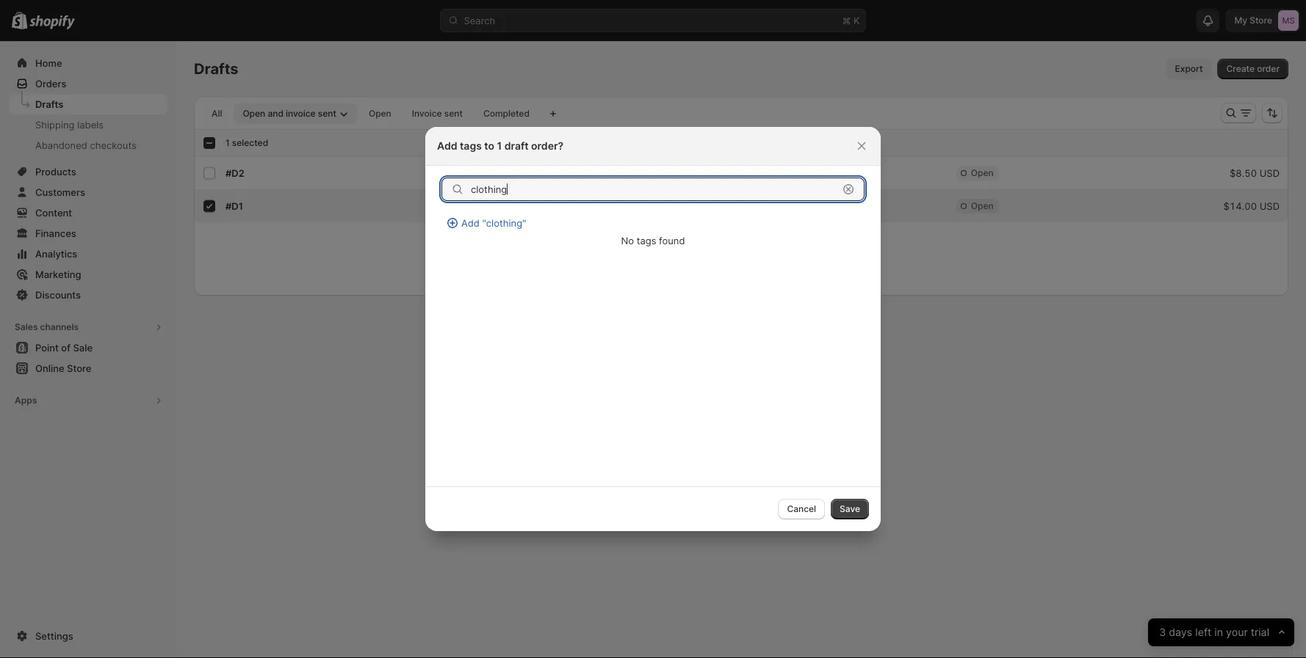 Task type: vqa. For each thing, say whether or not it's contained in the screenshot.
third Edit button from the top of the page
no



Task type: locate. For each thing, give the bounding box(es) containing it.
home
[[35, 57, 62, 69]]

1 vertical spatial usd
[[1260, 201, 1280, 212]]

0 horizontal spatial 1
[[226, 138, 230, 148]]

0 vertical spatial add
[[437, 140, 457, 152]]

1 left selected
[[226, 138, 230, 148]]

0 horizontal spatial tags
[[460, 140, 482, 152]]

add inside button
[[461, 217, 480, 229]]

add tags to 1 draft order? dialog
[[0, 127, 1306, 532]]

1 vertical spatial tags
[[637, 235, 656, 246]]

shipping
[[35, 119, 75, 130]]

tags
[[460, 140, 482, 152], [637, 235, 656, 246]]

0 horizontal spatial add
[[437, 140, 457, 152]]

1
[[226, 138, 230, 148], [497, 140, 502, 152], [469, 167, 474, 179]]

1 right to
[[497, 140, 502, 152]]

1 — from the top
[[633, 167, 642, 179]]

1 left minute
[[469, 167, 474, 179]]

1 vertical spatial drafts
[[35, 98, 63, 110]]

shipping labels link
[[9, 115, 167, 135]]

found
[[659, 235, 685, 246]]

add
[[437, 140, 457, 152], [461, 217, 480, 229]]

—
[[633, 167, 642, 179], [633, 201, 642, 212]]

yesterday
[[469, 201, 514, 212]]

2 — from the top
[[633, 201, 642, 212]]

usd right $8.50
[[1260, 167, 1280, 179]]

open for 1 minute ago
[[971, 168, 994, 178]]

invoice sent link
[[403, 104, 471, 124]]

open link
[[360, 104, 400, 124]]

1 horizontal spatial tags
[[637, 235, 656, 246]]

tags for found
[[637, 235, 656, 246]]

1 horizontal spatial drafts
[[194, 60, 238, 78]]

settings link
[[9, 627, 167, 647]]

2 usd from the top
[[1260, 201, 1280, 212]]

0 vertical spatial usd
[[1260, 167, 1280, 179]]

1 horizontal spatial add
[[461, 217, 480, 229]]

1 horizontal spatial 1
[[469, 167, 474, 179]]

settings
[[35, 631, 73, 642]]

1 vertical spatial open
[[971, 168, 994, 178]]

invoice sent
[[412, 108, 463, 119]]

$8.50 usd
[[1230, 167, 1280, 179]]

1 for selected
[[226, 138, 230, 148]]

abandoned
[[35, 140, 87, 151]]

order
[[1257, 64, 1280, 74]]

0 vertical spatial —
[[633, 167, 642, 179]]

save
[[840, 504, 860, 515]]

all
[[212, 108, 222, 119]]

#d1 link
[[226, 201, 243, 212]]

cancel
[[787, 504, 816, 515]]

1 usd from the top
[[1260, 167, 1280, 179]]

no tags found
[[621, 235, 685, 246]]

channels
[[40, 322, 79, 333]]

create order link
[[1218, 59, 1288, 79]]

create order
[[1226, 64, 1280, 74]]

1 selected
[[226, 138, 268, 148]]

usd
[[1260, 167, 1280, 179], [1260, 201, 1280, 212]]

abandoned checkouts link
[[9, 135, 167, 156]]

add "clothing"
[[461, 217, 526, 229]]

add down yesterday
[[461, 217, 480, 229]]

open
[[369, 108, 391, 119], [971, 168, 994, 178], [971, 201, 994, 212]]

shipping labels
[[35, 119, 104, 130]]

tab list
[[200, 103, 541, 124]]

2 vertical spatial open
[[971, 201, 994, 212]]

at
[[517, 201, 526, 212]]

add tags to 1 draft order?
[[437, 140, 563, 152]]

tags left to
[[460, 140, 482, 152]]

1 vertical spatial —
[[633, 201, 642, 212]]

tags right the no
[[637, 235, 656, 246]]

2 horizontal spatial 1
[[497, 140, 502, 152]]

$14.00 usd
[[1223, 201, 1280, 212]]

tags for to
[[460, 140, 482, 152]]

drafts
[[194, 60, 238, 78], [35, 98, 63, 110]]

checkouts
[[90, 140, 136, 151]]

apps button
[[9, 391, 167, 411]]

1 minute ago
[[469, 167, 526, 179]]

add down sent
[[437, 140, 457, 152]]

usd right the $14.00 on the right of the page
[[1260, 201, 1280, 212]]

1 vertical spatial add
[[461, 217, 480, 229]]

#d1
[[226, 201, 243, 212]]

— for ago
[[633, 167, 642, 179]]

drafts up all on the left top
[[194, 60, 238, 78]]

drafts down orders
[[35, 98, 63, 110]]

0 vertical spatial tags
[[460, 140, 482, 152]]



Task type: describe. For each thing, give the bounding box(es) containing it.
$8.50
[[1230, 167, 1257, 179]]

drafts link
[[9, 94, 167, 115]]

sales
[[15, 322, 38, 333]]

#d2 link
[[226, 167, 245, 179]]

draft
[[504, 140, 529, 152]]

0 vertical spatial open
[[369, 108, 391, 119]]

sent
[[444, 108, 463, 119]]

usd for $14.00 usd
[[1260, 201, 1280, 212]]

k
[[854, 15, 860, 26]]

usd for $8.50 usd
[[1260, 167, 1280, 179]]

shopify image
[[30, 15, 75, 30]]

ago
[[510, 167, 526, 179]]

home link
[[9, 53, 167, 73]]

labels
[[77, 119, 104, 130]]

sales channels
[[15, 322, 79, 333]]

discounts
[[35, 289, 81, 301]]

add for add tags to 1 draft order?
[[437, 140, 457, 152]]

invoice
[[412, 108, 442, 119]]

3:36 pm
[[528, 201, 566, 212]]

selected
[[232, 138, 268, 148]]

export
[[1175, 64, 1203, 74]]

tab list containing all
[[200, 103, 541, 124]]

all link
[[203, 104, 231, 124]]

order?
[[531, 140, 563, 152]]

open for yesterday at 3:36 pm
[[971, 201, 994, 212]]

cancel button
[[778, 499, 825, 520]]

apps
[[15, 396, 37, 406]]

"clothing"
[[482, 217, 526, 229]]

⌘
[[842, 15, 851, 26]]

to
[[484, 140, 494, 152]]

no
[[621, 235, 634, 246]]

— for 3:36 pm
[[633, 201, 642, 212]]

0 horizontal spatial drafts
[[35, 98, 63, 110]]

1 for minute
[[469, 167, 474, 179]]

minute
[[476, 167, 507, 179]]

abandoned checkouts
[[35, 140, 136, 151]]

save button
[[831, 499, 869, 520]]

completed
[[483, 108, 530, 119]]

yesterday at 3:36 pm
[[469, 201, 566, 212]]

#d2
[[226, 167, 245, 179]]

add "clothing" button
[[436, 213, 535, 234]]

completed link
[[474, 104, 538, 124]]

orders link
[[9, 73, 167, 94]]

add for add "clothing"
[[461, 217, 480, 229]]

search
[[464, 15, 495, 26]]

discounts link
[[9, 285, 167, 306]]

1 inside add tags to 1 draft order? dialog
[[497, 140, 502, 152]]

0 vertical spatial drafts
[[194, 60, 238, 78]]

$14.00
[[1223, 201, 1257, 212]]

Search to find or create tags text field
[[471, 178, 838, 201]]

create
[[1226, 64, 1255, 74]]

orders
[[35, 78, 66, 89]]

⌘ k
[[842, 15, 860, 26]]

export button
[[1166, 59, 1212, 79]]

sales channels button
[[9, 317, 167, 338]]



